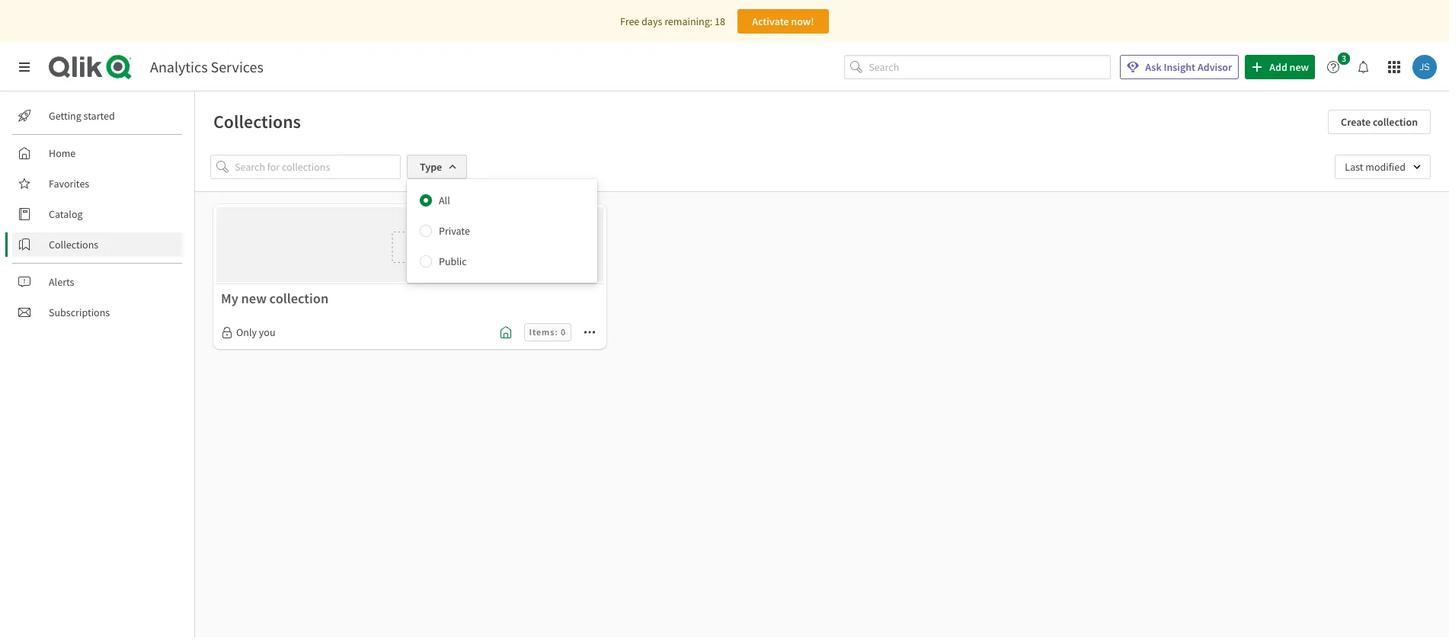 Task type: locate. For each thing, give the bounding box(es) containing it.
0 horizontal spatial new
[[241, 290, 267, 307]]

new
[[1290, 60, 1309, 74], [241, 290, 267, 307]]

collections down catalog
[[49, 238, 98, 252]]

favorites
[[49, 177, 89, 191]]

navigation pane element
[[0, 98, 194, 331]]

1 horizontal spatial collection
[[1373, 115, 1418, 129]]

new inside dropdown button
[[1290, 60, 1309, 74]]

0 horizontal spatial collection
[[269, 290, 329, 307]]

add new
[[1270, 60, 1309, 74]]

new right add
[[1290, 60, 1309, 74]]

ask insight advisor
[[1146, 60, 1233, 74]]

type
[[420, 160, 442, 174]]

getting started link
[[12, 104, 183, 128]]

0 vertical spatial collection
[[1373, 115, 1418, 129]]

create collection
[[1341, 115, 1418, 129]]

1 horizontal spatial collections
[[213, 110, 301, 133]]

add
[[1270, 60, 1288, 74]]

now!
[[791, 14, 815, 28]]

public
[[439, 255, 467, 268]]

create collection button
[[1329, 110, 1431, 134]]

1 vertical spatial new
[[241, 290, 267, 307]]

0 horizontal spatial collections
[[49, 238, 98, 252]]

subscriptions
[[49, 306, 110, 319]]

more actions image
[[584, 326, 596, 339]]

only
[[236, 326, 257, 339]]

only you
[[236, 326, 276, 339]]

0 vertical spatial new
[[1290, 60, 1309, 74]]

getting
[[49, 109, 81, 123]]

alerts
[[49, 275, 74, 289]]

catalog link
[[12, 202, 183, 226]]

home
[[49, 146, 76, 160]]

collections down services
[[213, 110, 301, 133]]

collections inside collections link
[[49, 238, 98, 252]]

Search for collections text field
[[235, 155, 401, 179]]

collections
[[213, 110, 301, 133], [49, 238, 98, 252]]

analytics services
[[150, 57, 264, 76]]

collection
[[1373, 115, 1418, 129], [269, 290, 329, 307]]

collection inside the create collection button
[[1373, 115, 1418, 129]]

3
[[1342, 53, 1347, 64]]

modified
[[1366, 160, 1406, 174]]

favorites link
[[12, 171, 183, 196]]

new for add
[[1290, 60, 1309, 74]]

ask insight advisor button
[[1121, 55, 1239, 79]]

1 vertical spatial collections
[[49, 238, 98, 252]]

new for my
[[241, 290, 267, 307]]

last
[[1345, 160, 1364, 174]]

type option group
[[407, 185, 598, 277]]

alerts link
[[12, 270, 183, 294]]

searchbar element
[[845, 55, 1111, 80]]

new right my
[[241, 290, 267, 307]]

all
[[439, 194, 450, 207]]

catalog
[[49, 207, 83, 221]]

my
[[221, 290, 238, 307]]

1 horizontal spatial new
[[1290, 60, 1309, 74]]

getting started
[[49, 109, 115, 123]]

Search text field
[[869, 55, 1111, 80]]

0 vertical spatial collections
[[213, 110, 301, 133]]

collection up you at the bottom left of the page
[[269, 290, 329, 307]]

add new button
[[1245, 55, 1315, 79]]

collection right create
[[1373, 115, 1418, 129]]

activate
[[752, 14, 789, 28]]



Task type: vqa. For each thing, say whether or not it's contained in the screenshot.
Background color's color
no



Task type: describe. For each thing, give the bounding box(es) containing it.
items:
[[529, 326, 558, 338]]

remaining:
[[665, 14, 713, 28]]

ask
[[1146, 60, 1162, 74]]

my new collection
[[221, 290, 329, 307]]

private
[[439, 224, 470, 238]]

days
[[642, 14, 663, 28]]

you
[[259, 326, 276, 339]]

3 button
[[1322, 53, 1355, 79]]

Last modified field
[[1336, 155, 1431, 179]]

collections link
[[12, 232, 183, 257]]

activate now! link
[[738, 9, 829, 34]]

1 vertical spatial collection
[[269, 290, 329, 307]]

advisor
[[1198, 60, 1233, 74]]

services
[[211, 57, 264, 76]]

create
[[1341, 115, 1371, 129]]

last modified
[[1345, 160, 1406, 174]]

remove collection from home image
[[500, 326, 512, 339]]

jacob simon image
[[1413, 55, 1437, 79]]

activate now!
[[752, 14, 815, 28]]

18
[[715, 14, 726, 28]]

items: 0
[[529, 326, 566, 338]]

analytics services element
[[150, 57, 264, 76]]

filters region
[[195, 143, 1450, 283]]

insight
[[1164, 60, 1196, 74]]

home link
[[12, 141, 183, 165]]

close sidebar menu image
[[18, 61, 30, 73]]

analytics
[[150, 57, 208, 76]]

started
[[84, 109, 115, 123]]

free days remaining: 18
[[620, 14, 726, 28]]

free
[[620, 14, 640, 28]]

subscriptions link
[[12, 300, 183, 325]]

type button
[[407, 155, 467, 179]]

0
[[561, 326, 566, 338]]



